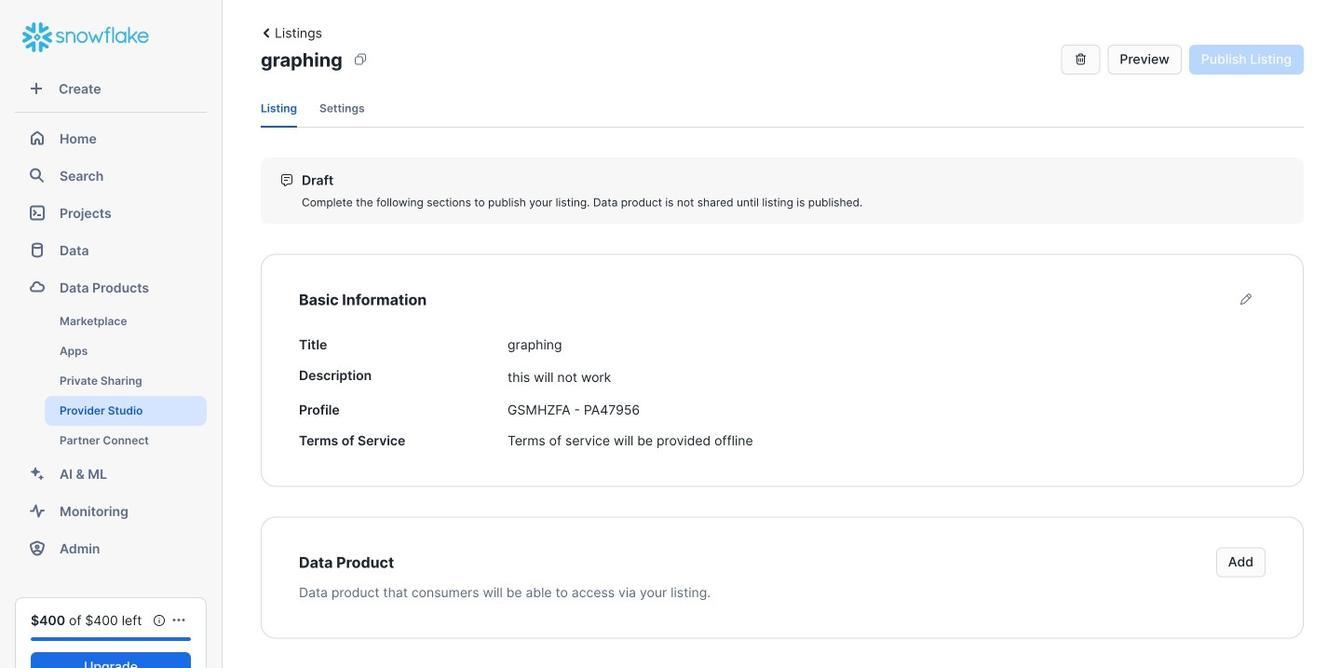 Task type: locate. For each thing, give the bounding box(es) containing it.
heading
[[299, 290, 427, 309], [299, 553, 394, 571]]

ai & ml image
[[30, 466, 45, 481]]

plus image
[[29, 81, 44, 96]]

1 heading from the top
[[299, 290, 427, 309]]

projects image
[[30, 205, 45, 220]]

navigate to homepage image
[[22, 22, 153, 52], [22, 22, 149, 52]]

1 horizontal spatial tab
[[320, 89, 365, 127]]

tab
[[261, 89, 297, 127], [320, 89, 365, 127]]

0 vertical spatial heading
[[299, 290, 427, 309]]

1 vertical spatial heading
[[299, 553, 394, 571]]

0 horizontal spatial tab
[[261, 89, 297, 127]]

copy listing name image
[[353, 52, 368, 67]]

admin image
[[30, 541, 45, 556]]

tab list
[[261, 89, 1304, 127]]

main content
[[261, 128, 1304, 668]]

home image
[[30, 131, 45, 146]]

1 tab from the left
[[261, 89, 297, 127]]

edit image
[[1239, 292, 1254, 307]]

data products image
[[30, 280, 45, 295]]



Task type: vqa. For each thing, say whether or not it's contained in the screenshot.
Open new worksheet tab IMAGE
no



Task type: describe. For each thing, give the bounding box(es) containing it.
delete image
[[1074, 52, 1089, 67]]

search image
[[30, 168, 45, 183]]

2 heading from the top
[[299, 553, 394, 571]]

data image
[[30, 243, 45, 258]]

2 tab from the left
[[320, 89, 365, 127]]

monitoring image
[[30, 504, 45, 519]]



